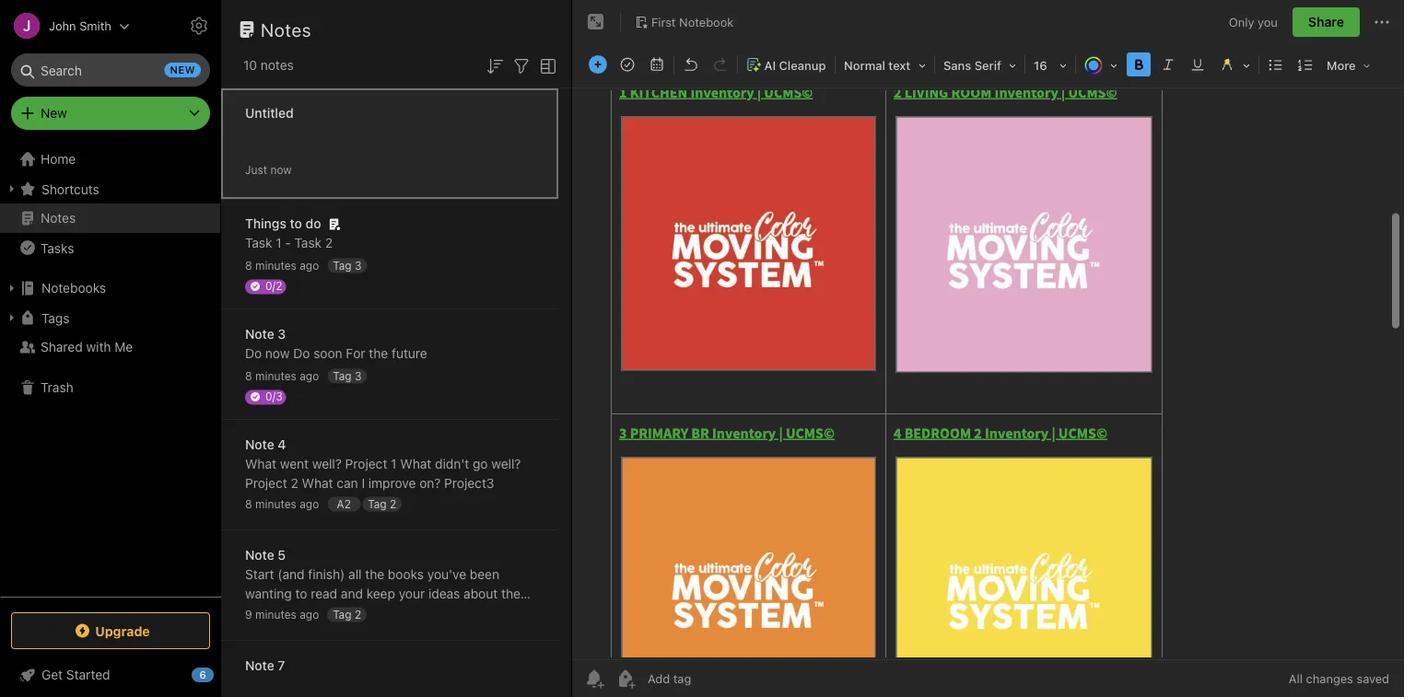 Task type: locate. For each thing, give the bounding box(es) containing it.
minutes down wanting
[[255, 609, 297, 622]]

now down note 3
[[265, 346, 290, 361]]

to left do
[[290, 216, 302, 231]]

numbered list image
[[1293, 52, 1319, 77]]

4 note from the top
[[245, 658, 274, 674]]

note for do
[[245, 327, 274, 342]]

4 minutes from the top
[[255, 609, 297, 622]]

0 vertical spatial 1
[[276, 235, 282, 251]]

undo image
[[678, 52, 704, 77]]

1 tag 3 from the top
[[333, 259, 362, 272]]

tasks button
[[0, 233, 220, 263]]

2 8 minutes ago from the top
[[245, 370, 319, 383]]

3 8 minutes ago from the top
[[245, 498, 319, 511]]

0 vertical spatial 8 minutes ago
[[245, 259, 319, 272]]

with
[[86, 340, 111, 355]]

me
[[115, 340, 133, 355]]

tag 2 down improve
[[368, 498, 396, 510]]

8 minutes ago up "0/2"
[[245, 259, 319, 272]]

1 vertical spatial 1
[[391, 457, 397, 472]]

pictu...
[[311, 625, 352, 640]]

Add tag field
[[646, 671, 784, 687]]

ago right one
[[300, 609, 319, 622]]

Highlight field
[[1213, 52, 1257, 78]]

well?
[[312, 457, 342, 472], [491, 457, 521, 472]]

wanting
[[245, 586, 292, 602]]

the
[[369, 346, 388, 361], [365, 567, 384, 582]]

you
[[1258, 15, 1278, 29]]

normal
[[844, 59, 885, 72]]

what left can
[[302, 476, 333, 491]]

the up keep
[[365, 567, 384, 582]]

ago down soon
[[300, 370, 319, 383]]

get
[[41, 668, 63, 683]]

expand notebooks image
[[5, 281, 19, 296]]

2 down went
[[291, 476, 298, 491]]

all up the and
[[348, 567, 362, 582]]

project3
[[444, 476, 494, 491]]

0 horizontal spatial well?
[[312, 457, 342, 472]]

8 minutes ago up 0/3
[[245, 370, 319, 383]]

1 up improve
[[391, 457, 397, 472]]

Font color field
[[1078, 52, 1124, 78]]

expand tags image
[[5, 311, 19, 325]]

ago
[[300, 259, 319, 272], [300, 370, 319, 383], [300, 498, 319, 511], [300, 609, 319, 622]]

notebook
[[679, 15, 734, 29]]

well? up can
[[312, 457, 342, 472]]

3 8 from the top
[[245, 498, 252, 511]]

only
[[1229, 15, 1255, 29]]

0 vertical spatial project
[[345, 457, 387, 472]]

tag 3
[[333, 259, 362, 272], [333, 369, 362, 382]]

minutes up "0/2"
[[255, 259, 297, 272]]

More field
[[1320, 52, 1377, 78]]

1 8 minutes ago from the top
[[245, 259, 319, 272]]

minutes down went
[[255, 498, 297, 511]]

task down do
[[295, 235, 322, 251]]

2 vertical spatial 3
[[355, 369, 362, 382]]

Note Editor text field
[[572, 88, 1404, 660]]

underline image
[[1185, 52, 1211, 77]]

8 minutes ago down went
[[245, 498, 319, 511]]

shared
[[41, 340, 83, 355]]

note up start
[[245, 548, 274, 563]]

0 horizontal spatial all
[[245, 606, 258, 621]]

do left soon
[[293, 346, 310, 361]]

2 tag 3 from the top
[[333, 369, 362, 382]]

1 vertical spatial now
[[265, 346, 290, 361]]

9
[[245, 609, 252, 622]]

well? right "go"
[[491, 457, 521, 472]]

add a reminder image
[[583, 668, 605, 690]]

1 vertical spatial 8 minutes ago
[[245, 370, 319, 383]]

now
[[270, 164, 292, 176], [265, 346, 290, 361]]

2 right -
[[325, 235, 333, 251]]

note for what
[[245, 437, 274, 452]]

started
[[66, 668, 110, 683]]

0 horizontal spatial do
[[245, 346, 262, 361]]

all left in
[[245, 606, 258, 621]]

8 minutes ago for now
[[245, 370, 319, 383]]

0 vertical spatial 3
[[355, 259, 362, 272]]

if
[[367, 606, 374, 621]]

start
[[245, 567, 274, 582]]

8 up note 5
[[245, 498, 252, 511]]

task down things
[[245, 235, 272, 251]]

0 vertical spatial tag 3
[[333, 259, 362, 272]]

now right just
[[270, 164, 292, 176]]

the right for
[[369, 346, 388, 361]]

home
[[41, 152, 76, 167]]

shared with me link
[[0, 333, 220, 362]]

1 vertical spatial to
[[295, 586, 307, 602]]

ai
[[764, 59, 776, 72]]

1 left -
[[276, 235, 282, 251]]

1 well? from the left
[[312, 457, 342, 472]]

to down (and
[[295, 586, 307, 602]]

do down note 3
[[245, 346, 262, 361]]

to
[[290, 216, 302, 231], [295, 586, 307, 602]]

start (and finish) all the books you've been wanting to read and keep your ideas about them all in one place. tip: if you're reading a physical book, take pictu...
[[245, 567, 532, 640]]

3 ago from the top
[[300, 498, 319, 511]]

2 left if
[[355, 608, 361, 621]]

Search text field
[[24, 53, 197, 87]]

1 horizontal spatial task
[[295, 235, 322, 251]]

ago left 'a2' at the left
[[300, 498, 319, 511]]

note down "0/2"
[[245, 327, 274, 342]]

project up i
[[345, 457, 387, 472]]

tree
[[0, 145, 221, 596]]

0 horizontal spatial tag 2
[[333, 608, 361, 621]]

didn't
[[435, 457, 469, 472]]

went
[[280, 457, 309, 472]]

2 note from the top
[[245, 437, 274, 452]]

1 vertical spatial tag 2
[[333, 608, 361, 621]]

2 vertical spatial 8 minutes ago
[[245, 498, 319, 511]]

new
[[41, 106, 67, 121]]

1 inside the what went well? project 1 what didn't go well? project 2 what can i improve on? project3
[[391, 457, 397, 472]]

tag
[[333, 259, 352, 272], [333, 369, 352, 382], [368, 498, 387, 510], [333, 608, 352, 621]]

1 horizontal spatial do
[[293, 346, 310, 361]]

notes up tasks
[[41, 211, 76, 226]]

1 horizontal spatial project
[[345, 457, 387, 472]]

tree containing home
[[0, 145, 221, 596]]

physical
[[477, 606, 526, 621]]

new search field
[[24, 53, 201, 87]]

1 vertical spatial notes
[[41, 211, 76, 226]]

first notebook
[[651, 15, 734, 29]]

8 down things
[[245, 259, 252, 272]]

them
[[501, 586, 532, 602]]

2 8 from the top
[[245, 370, 252, 383]]

minutes
[[255, 259, 297, 272], [255, 370, 297, 383], [255, 498, 297, 511], [255, 609, 297, 622]]

note left 7
[[245, 658, 274, 674]]

3 minutes from the top
[[255, 498, 297, 511]]

0 horizontal spatial notes
[[41, 211, 76, 226]]

1 horizontal spatial 1
[[391, 457, 397, 472]]

8
[[245, 259, 252, 272], [245, 370, 252, 383], [245, 498, 252, 511]]

place.
[[301, 606, 337, 621]]

0 vertical spatial 8
[[245, 259, 252, 272]]

notes up notes
[[261, 18, 312, 40]]

now for do
[[265, 346, 290, 361]]

2 inside the what went well? project 1 what didn't go well? project 2 what can i improve on? project3
[[291, 476, 298, 491]]

0 vertical spatial now
[[270, 164, 292, 176]]

note 7
[[245, 658, 285, 674]]

john
[[49, 19, 76, 33]]

notes link
[[0, 204, 220, 233]]

note
[[245, 327, 274, 342], [245, 437, 274, 452], [245, 548, 274, 563], [245, 658, 274, 674]]

0 horizontal spatial task
[[245, 235, 272, 251]]

0 horizontal spatial project
[[245, 476, 287, 491]]

tag 2
[[368, 498, 396, 510], [333, 608, 361, 621]]

minutes up 0/3
[[255, 370, 297, 383]]

things to do
[[245, 216, 321, 231]]

shortcuts
[[41, 181, 99, 196]]

do
[[245, 346, 262, 361], [293, 346, 310, 361]]

3
[[355, 259, 362, 272], [278, 327, 286, 342], [355, 369, 362, 382]]

1 do from the left
[[245, 346, 262, 361]]

share
[[1308, 14, 1344, 29]]

you've
[[427, 567, 466, 582]]

2 vertical spatial 8
[[245, 498, 252, 511]]

1 horizontal spatial well?
[[491, 457, 521, 472]]

project down went
[[245, 476, 287, 491]]

0 horizontal spatial what
[[245, 457, 276, 472]]

note left 4
[[245, 437, 274, 452]]

first
[[651, 15, 676, 29]]

tag 3 for for
[[333, 369, 362, 382]]

what up on? at the bottom
[[400, 457, 432, 472]]

1 vertical spatial all
[[245, 606, 258, 621]]

task
[[245, 235, 272, 251], [295, 235, 322, 251]]

1 note from the top
[[245, 327, 274, 342]]

tag 2 down the and
[[333, 608, 361, 621]]

0 vertical spatial all
[[348, 567, 362, 582]]

notes
[[261, 18, 312, 40], [41, 211, 76, 226]]

first notebook button
[[628, 9, 740, 35]]

tag 3 for 2
[[333, 259, 362, 272]]

3 note from the top
[[245, 548, 274, 563]]

smith
[[79, 19, 111, 33]]

1 vertical spatial 8
[[245, 370, 252, 383]]

1 vertical spatial 3
[[278, 327, 286, 342]]

1 horizontal spatial tag 2
[[368, 498, 396, 510]]

0 vertical spatial tag 2
[[368, 498, 396, 510]]

notes
[[261, 58, 294, 73]]

View options field
[[533, 53, 559, 77]]

1 8 from the top
[[245, 259, 252, 272]]

tags
[[41, 310, 69, 325]]

tasks
[[41, 240, 74, 255]]

1 vertical spatial project
[[245, 476, 287, 491]]

Account field
[[0, 7, 130, 44]]

Font size field
[[1027, 52, 1073, 78]]

go
[[473, 457, 488, 472]]

ago down "task 1 - task 2"
[[300, 259, 319, 272]]

untitled
[[245, 106, 294, 121]]

been
[[470, 567, 499, 582]]

8 down note 3
[[245, 370, 252, 383]]

for
[[346, 346, 365, 361]]

7
[[278, 658, 285, 674]]

in
[[262, 606, 272, 621]]

cleanup
[[779, 59, 826, 72]]

add tag image
[[615, 668, 637, 690]]

1 vertical spatial the
[[365, 567, 384, 582]]

what down "note 4"
[[245, 457, 276, 472]]

italic image
[[1155, 52, 1181, 77]]

8 minutes ago
[[245, 259, 319, 272], [245, 370, 319, 383], [245, 498, 319, 511]]

Heading level field
[[838, 52, 932, 78]]

what
[[245, 457, 276, 472], [400, 457, 432, 472], [302, 476, 333, 491]]

finish)
[[308, 567, 345, 582]]

more actions image
[[1371, 11, 1393, 33]]

0 vertical spatial notes
[[261, 18, 312, 40]]

note 5
[[245, 548, 286, 563]]

1 horizontal spatial what
[[302, 476, 333, 491]]

9 minutes ago
[[245, 609, 319, 622]]

2
[[325, 235, 333, 251], [291, 476, 298, 491], [390, 498, 396, 510], [355, 608, 361, 621]]

1 vertical spatial tag 3
[[333, 369, 362, 382]]



Task type: vqa. For each thing, say whether or not it's contained in the screenshot.
TAB
no



Task type: describe. For each thing, give the bounding box(es) containing it.
to inside start (and finish) all the books you've been wanting to read and keep your ideas about them all in one place. tip: if you're reading a physical book, take pictu...
[[295, 586, 307, 602]]

all changes saved
[[1289, 672, 1390, 686]]

read
[[311, 586, 337, 602]]

click to collapse image
[[214, 663, 228, 686]]

serif
[[975, 59, 1002, 72]]

new button
[[11, 97, 210, 130]]

about
[[464, 586, 498, 602]]

just now
[[245, 164, 292, 176]]

only you
[[1229, 15, 1278, 29]]

1 minutes from the top
[[255, 259, 297, 272]]

on?
[[419, 476, 441, 491]]

Add filters field
[[510, 53, 533, 77]]

book,
[[245, 625, 278, 640]]

reading
[[418, 606, 463, 621]]

sans serif
[[944, 59, 1002, 72]]

shortcuts button
[[0, 174, 220, 204]]

i
[[362, 476, 365, 491]]

notebooks link
[[0, 274, 220, 303]]

0 horizontal spatial 1
[[276, 235, 282, 251]]

10 notes
[[243, 58, 294, 73]]

just
[[245, 164, 267, 176]]

a2
[[337, 498, 351, 510]]

(and
[[278, 567, 305, 582]]

tags button
[[0, 303, 220, 333]]

one
[[276, 606, 298, 621]]

upgrade
[[95, 624, 150, 639]]

settings image
[[188, 15, 210, 37]]

0/2
[[265, 280, 282, 293]]

text
[[889, 59, 911, 72]]

Sort options field
[[484, 53, 506, 77]]

tip:
[[341, 606, 363, 621]]

ideas
[[428, 586, 460, 602]]

4 ago from the top
[[300, 609, 319, 622]]

get started
[[41, 668, 110, 683]]

2 do from the left
[[293, 346, 310, 361]]

Insert field
[[584, 52, 612, 77]]

4
[[278, 437, 286, 452]]

bold image
[[1126, 52, 1152, 77]]

more
[[1327, 59, 1356, 72]]

take
[[282, 625, 307, 640]]

upgrade button
[[11, 613, 210, 650]]

1 horizontal spatial notes
[[261, 18, 312, 40]]

0/3
[[265, 390, 283, 403]]

-
[[285, 235, 291, 251]]

improve
[[368, 476, 416, 491]]

future
[[392, 346, 427, 361]]

note for start
[[245, 548, 274, 563]]

saved
[[1357, 672, 1390, 686]]

More actions field
[[1371, 7, 1393, 37]]

task image
[[615, 52, 640, 77]]

keep
[[366, 586, 395, 602]]

note 4
[[245, 437, 286, 452]]

trash
[[41, 380, 73, 395]]

what went well? project 1 what didn't go well? project 2 what can i improve on? project3
[[245, 457, 521, 491]]

calendar event image
[[644, 52, 670, 77]]

a
[[467, 606, 474, 621]]

3 for do now do soon for the future
[[355, 369, 362, 382]]

16
[[1034, 59, 1047, 72]]

all
[[1289, 672, 1303, 686]]

home link
[[0, 145, 221, 174]]

0 vertical spatial to
[[290, 216, 302, 231]]

sans
[[944, 59, 971, 72]]

8 minutes ago for 1
[[245, 259, 319, 272]]

and
[[341, 586, 363, 602]]

note 7 button
[[221, 641, 558, 698]]

now for just
[[270, 164, 292, 176]]

Help and Learning task checklist field
[[0, 661, 221, 690]]

you're
[[378, 606, 415, 621]]

notes inside tree
[[41, 211, 76, 226]]

john smith
[[49, 19, 111, 33]]

notebooks
[[41, 281, 106, 296]]

2 down improve
[[390, 498, 396, 510]]

1 horizontal spatial all
[[348, 567, 362, 582]]

2 well? from the left
[[491, 457, 521, 472]]

can
[[337, 476, 358, 491]]

1 task from the left
[[245, 235, 272, 251]]

do now do soon for the future
[[245, 346, 427, 361]]

the inside start (and finish) all the books you've been wanting to read and keep your ideas about them all in one place. tip: if you're reading a physical book, take pictu...
[[365, 567, 384, 582]]

Font family field
[[937, 52, 1023, 78]]

1 ago from the top
[[300, 259, 319, 272]]

add filters image
[[510, 55, 533, 77]]

expand note image
[[585, 11, 607, 33]]

2 ago from the top
[[300, 370, 319, 383]]

2 horizontal spatial what
[[400, 457, 432, 472]]

note inside button
[[245, 658, 274, 674]]

share button
[[1293, 7, 1360, 37]]

bulleted list image
[[1263, 52, 1289, 77]]

note window element
[[572, 0, 1404, 698]]

5
[[278, 548, 286, 563]]

trash link
[[0, 373, 220, 403]]

8 for do now do soon for the future
[[245, 370, 252, 383]]

2 minutes from the top
[[255, 370, 297, 383]]

8 for task 1 - task 2
[[245, 259, 252, 272]]

normal text
[[844, 59, 911, 72]]

note 3
[[245, 327, 286, 342]]

books
[[388, 567, 424, 582]]

things
[[245, 216, 286, 231]]

new
[[170, 64, 195, 76]]

0 vertical spatial the
[[369, 346, 388, 361]]

ai cleanup button
[[740, 52, 833, 78]]

2 task from the left
[[295, 235, 322, 251]]

6
[[199, 669, 206, 681]]

3 for task 1 - task 2
[[355, 259, 362, 272]]

changes
[[1306, 672, 1353, 686]]

your
[[399, 586, 425, 602]]

10
[[243, 58, 257, 73]]



